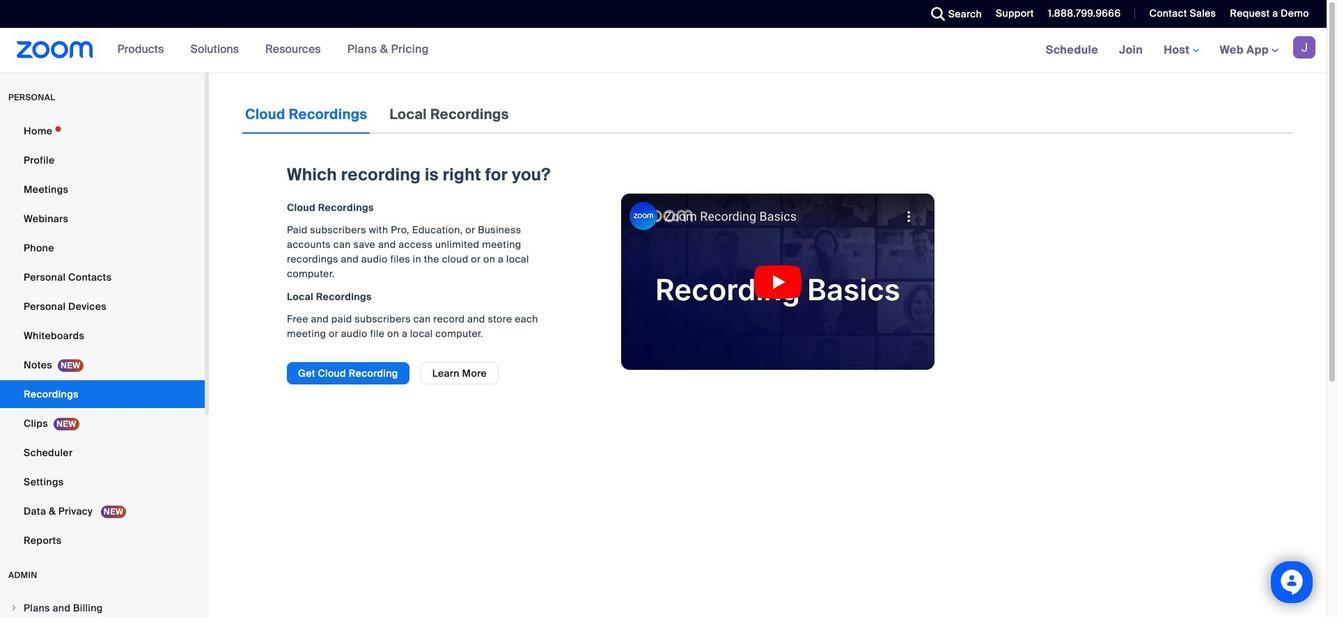 Task type: vqa. For each thing, say whether or not it's contained in the screenshot.
Zoom Logo
yes



Task type: locate. For each thing, give the bounding box(es) containing it.
tab
[[242, 95, 370, 134], [387, 95, 512, 134]]

banner
[[0, 28, 1327, 73]]

profile picture image
[[1293, 36, 1316, 58]]

1 horizontal spatial tab
[[387, 95, 512, 134]]

menu item
[[0, 595, 205, 617]]

personal menu menu
[[0, 117, 205, 556]]

0 horizontal spatial tab
[[242, 95, 370, 134]]

1 tab from the left
[[242, 95, 370, 134]]

meetings navigation
[[1035, 28, 1327, 73]]

tabs of recording tab list
[[242, 95, 512, 134]]

main content element
[[242, 95, 1293, 398]]



Task type: describe. For each thing, give the bounding box(es) containing it.
product information navigation
[[107, 28, 439, 72]]

right image
[[10, 604, 18, 612]]

2 tab from the left
[[387, 95, 512, 134]]

zoom logo image
[[17, 41, 93, 58]]



